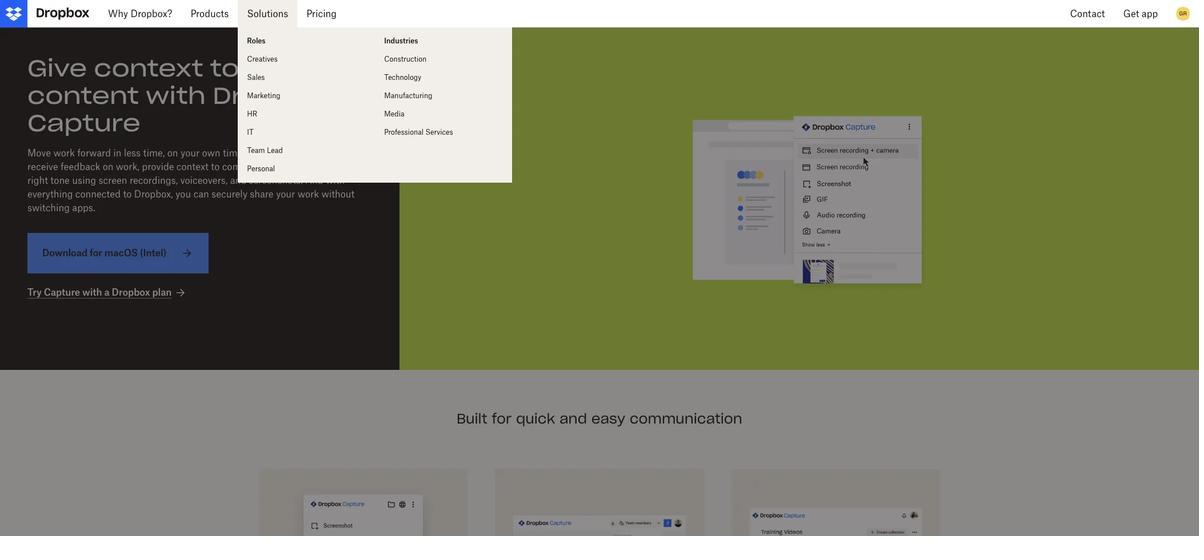 Task type: describe. For each thing, give the bounding box(es) containing it.
everything
[[27, 189, 73, 200]]

move
[[27, 148, 51, 159]]

try capture with a dropbox plan link
[[27, 286, 188, 300]]

2 vertical spatial with
[[82, 287, 102, 299]]

screenshots.
[[249, 175, 303, 186]]

using
[[72, 175, 96, 186]]

with inside move work forward in less time, on your own time. capture lets you give and receive feedback on work, provide context to complicated topics, and strike the right tone using screen recordings, voiceovers, and screenshots. and with everything connected to dropbox, you can securely share your work without switching apps.
[[326, 175, 345, 186]]

2 vertical spatial to
[[123, 189, 132, 200]]

give
[[321, 148, 338, 159]]

download for macos (intel) link
[[27, 233, 209, 274]]

recordings,
[[130, 175, 178, 186]]

sales link
[[238, 69, 375, 87]]

1 user selecting the "team members" option in the "who has access" dropdown of a dropbox capture video image from the left
[[514, 488, 686, 537]]

construction
[[384, 55, 427, 63]]

feedback
[[61, 161, 100, 173]]

roles
[[247, 37, 266, 45]]

technology link
[[375, 69, 512, 87]]

receive
[[27, 161, 58, 173]]

get app
[[1124, 8, 1158, 19]]

2 vertical spatial your
[[276, 189, 295, 200]]

1 horizontal spatial work
[[298, 189, 319, 200]]

and up and
[[309, 161, 325, 173]]

to inside give context to your content with dropbox capture
[[210, 54, 240, 83]]

screen
[[99, 175, 127, 186]]

creatives
[[247, 55, 278, 63]]

complicated
[[222, 161, 276, 173]]

app
[[1142, 8, 1158, 19]]

products button
[[181, 0, 238, 27]]

creatives link
[[238, 50, 375, 69]]

media link
[[375, 105, 512, 123]]

for for download
[[90, 248, 102, 259]]

contact button
[[1061, 0, 1115, 27]]

1 vertical spatial to
[[211, 161, 220, 173]]

switching
[[27, 202, 70, 214]]

a
[[104, 287, 110, 299]]

lead
[[267, 146, 283, 155]]

team
[[247, 146, 265, 155]]

dropbox,
[[134, 189, 173, 200]]

it
[[247, 128, 254, 137]]

voiceovers,
[[180, 175, 228, 186]]

products
[[191, 8, 229, 19]]

without
[[322, 189, 355, 200]]

pricing
[[307, 8, 337, 19]]

securely
[[212, 189, 248, 200]]

manufacturing link
[[375, 87, 512, 105]]

user selecting "screen recording + camera" in the capture menu image
[[277, 488, 450, 537]]

industries
[[384, 37, 418, 45]]

in
[[113, 148, 121, 159]]

move work forward in less time, on your own time. capture lets you give and receive feedback on work, provide context to complicated topics, and strike the right tone using screen recordings, voiceovers, and screenshots. and with everything connected to dropbox, you can securely share your work without switching apps.
[[27, 148, 368, 214]]

can
[[194, 189, 209, 200]]

for for built
[[492, 411, 512, 428]]

1 horizontal spatial on
[[167, 148, 178, 159]]

1 vertical spatial dropbox
[[112, 287, 150, 299]]

pricing link
[[297, 0, 346, 27]]

capture inside give context to your content with dropbox capture
[[27, 109, 140, 138]]

share
[[250, 189, 274, 200]]

professional services link
[[375, 123, 512, 142]]

topics,
[[278, 161, 307, 173]]

content
[[27, 81, 139, 110]]

strike
[[328, 161, 352, 173]]

download for macos (intel)
[[42, 248, 166, 259]]

marketing
[[247, 91, 281, 100]]

built for quick and easy communication
[[457, 411, 743, 428]]

1 vertical spatial you
[[176, 189, 191, 200]]

services
[[426, 128, 453, 137]]

quick
[[516, 411, 555, 428]]

the
[[354, 161, 368, 173]]

context inside give context to your content with dropbox capture
[[94, 54, 203, 83]]

solutions
[[247, 8, 288, 19]]

professional
[[384, 128, 424, 137]]

why
[[108, 8, 128, 19]]

lets
[[285, 148, 300, 159]]

context inside move work forward in less time, on your own time. capture lets you give and receive feedback on work, provide context to complicated topics, and strike the right tone using screen recordings, voiceovers, and screenshots. and with everything connected to dropbox, you can securely share your work without switching apps.
[[177, 161, 209, 173]]

time.
[[223, 148, 245, 159]]

your inside give context to your content with dropbox capture
[[246, 54, 309, 83]]

and
[[306, 175, 323, 186]]



Task type: vqa. For each thing, say whether or not it's contained in the screenshot.
Team Lead link
yes



Task type: locate. For each thing, give the bounding box(es) containing it.
why dropbox?
[[108, 8, 172, 19]]

0 horizontal spatial work
[[53, 148, 75, 159]]

0 vertical spatial on
[[167, 148, 178, 159]]

you left can
[[176, 189, 191, 200]]

team lead
[[247, 146, 283, 155]]

on up screen
[[103, 161, 114, 173]]

provide
[[142, 161, 174, 173]]

personal
[[247, 165, 275, 173]]

context
[[94, 54, 203, 83], [177, 161, 209, 173]]

for inside download for macos (intel) link
[[90, 248, 102, 259]]

work down and
[[298, 189, 319, 200]]

manufacturing
[[384, 91, 433, 100]]

with inside give context to your content with dropbox capture
[[146, 81, 206, 110]]

try capture with a dropbox plan
[[27, 287, 172, 299]]

0 horizontal spatial with
[[82, 287, 102, 299]]

hr
[[247, 110, 257, 118]]

and left easy
[[560, 411, 587, 428]]

work
[[53, 148, 75, 159], [298, 189, 319, 200]]

capture up personal
[[247, 148, 282, 159]]

solutions button
[[238, 0, 297, 27]]

your down screenshots.
[[276, 189, 295, 200]]

to
[[210, 54, 240, 83], [211, 161, 220, 173], [123, 189, 132, 200]]

and up securely
[[230, 175, 246, 186]]

forward
[[77, 148, 111, 159]]

try
[[27, 287, 42, 299]]

capture up forward
[[27, 109, 140, 138]]

you up personal link
[[303, 148, 318, 159]]

on right time,
[[167, 148, 178, 159]]

media
[[384, 110, 405, 118]]

sales
[[247, 73, 265, 82]]

capture right try
[[44, 287, 80, 299]]

tone
[[51, 175, 70, 186]]

gr button
[[1174, 5, 1193, 23]]

0 horizontal spatial for
[[90, 248, 102, 259]]

marketing link
[[238, 87, 375, 105]]

macos
[[105, 248, 138, 259]]

why dropbox? button
[[99, 0, 181, 27]]

gr
[[1180, 10, 1187, 17]]

0 vertical spatial for
[[90, 248, 102, 259]]

dropbox down creatives
[[213, 81, 331, 110]]

context down dropbox?
[[94, 54, 203, 83]]

easy
[[592, 411, 626, 428]]

2 horizontal spatial with
[[326, 175, 345, 186]]

1 horizontal spatial you
[[303, 148, 318, 159]]

0 vertical spatial work
[[53, 148, 75, 159]]

communication
[[630, 411, 743, 428]]

0 horizontal spatial you
[[176, 189, 191, 200]]

for right 'built'
[[492, 411, 512, 428]]

to down own
[[211, 161, 220, 173]]

0 horizontal spatial on
[[103, 161, 114, 173]]

to left "sales" at top left
[[210, 54, 240, 83]]

1 horizontal spatial for
[[492, 411, 512, 428]]

get
[[1124, 8, 1140, 19]]

on
[[167, 148, 178, 159], [103, 161, 114, 173]]

own
[[202, 148, 220, 159]]

download
[[42, 248, 88, 259]]

user selecting "screen recording + camera" in the capture menu element
[[427, 55, 1172, 343]]

hr link
[[238, 105, 375, 123]]

1 horizontal spatial with
[[146, 81, 206, 110]]

0 vertical spatial dropbox
[[213, 81, 331, 110]]

give context to your content with dropbox capture
[[27, 54, 331, 138]]

your up marketing
[[246, 54, 309, 83]]

0 vertical spatial context
[[94, 54, 203, 83]]

1 vertical spatial work
[[298, 189, 319, 200]]

0 horizontal spatial dropbox
[[112, 287, 150, 299]]

your left own
[[181, 148, 200, 159]]

capture inside move work forward in less time, on your own time. capture lets you give and receive feedback on work, provide context to complicated topics, and strike the right tone using screen recordings, voiceovers, and screenshots. and with everything connected to dropbox, you can securely share your work without switching apps.
[[247, 148, 282, 159]]

plan
[[152, 287, 172, 299]]

capture
[[27, 109, 140, 138], [247, 148, 282, 159], [44, 287, 80, 299]]

user selecting the "team members" option in the "who has access" dropdown of a dropbox capture video image
[[514, 488, 686, 537], [750, 488, 922, 537]]

for left "macos"
[[90, 248, 102, 259]]

0 vertical spatial you
[[303, 148, 318, 159]]

less
[[124, 148, 141, 159]]

right
[[27, 175, 48, 186]]

0 vertical spatial your
[[246, 54, 309, 83]]

0 horizontal spatial user selecting the "team members" option in the "who has access" dropdown of a dropbox capture video image
[[514, 488, 686, 537]]

your
[[246, 54, 309, 83], [181, 148, 200, 159], [276, 189, 295, 200]]

it link
[[238, 123, 375, 142]]

1 vertical spatial on
[[103, 161, 114, 173]]

get app button
[[1115, 0, 1168, 27]]

with
[[146, 81, 206, 110], [326, 175, 345, 186], [82, 287, 102, 299]]

0 vertical spatial to
[[210, 54, 240, 83]]

you
[[303, 148, 318, 159], [176, 189, 191, 200]]

for
[[90, 248, 102, 259], [492, 411, 512, 428]]

1 vertical spatial context
[[177, 161, 209, 173]]

team lead link
[[238, 142, 375, 160]]

built
[[457, 411, 488, 428]]

technology
[[384, 73, 422, 82]]

and up strike
[[341, 148, 357, 159]]

contact
[[1071, 8, 1105, 19]]

construction link
[[375, 50, 512, 69]]

2 vertical spatial capture
[[44, 287, 80, 299]]

work,
[[116, 161, 140, 173]]

(intel)
[[140, 248, 166, 259]]

to down screen
[[123, 189, 132, 200]]

connected
[[75, 189, 121, 200]]

dropbox inside give context to your content with dropbox capture
[[213, 81, 331, 110]]

1 vertical spatial for
[[492, 411, 512, 428]]

apps.
[[72, 202, 95, 214]]

dropbox
[[213, 81, 331, 110], [112, 287, 150, 299]]

dropbox right "a" at left bottom
[[112, 287, 150, 299]]

1 horizontal spatial dropbox
[[213, 81, 331, 110]]

dropbox?
[[131, 8, 172, 19]]

0 vertical spatial with
[[146, 81, 206, 110]]

0 vertical spatial capture
[[27, 109, 140, 138]]

context up voiceovers,
[[177, 161, 209, 173]]

work up feedback
[[53, 148, 75, 159]]

1 vertical spatial your
[[181, 148, 200, 159]]

give
[[27, 54, 87, 83]]

1 vertical spatial capture
[[247, 148, 282, 159]]

1 horizontal spatial user selecting the "team members" option in the "who has access" dropdown of a dropbox capture video image
[[750, 488, 922, 537]]

time,
[[143, 148, 165, 159]]

2 user selecting the "team members" option in the "who has access" dropdown of a dropbox capture video image from the left
[[750, 488, 922, 537]]

1 vertical spatial with
[[326, 175, 345, 186]]

professional services
[[384, 128, 453, 137]]

personal link
[[238, 160, 375, 178]]



